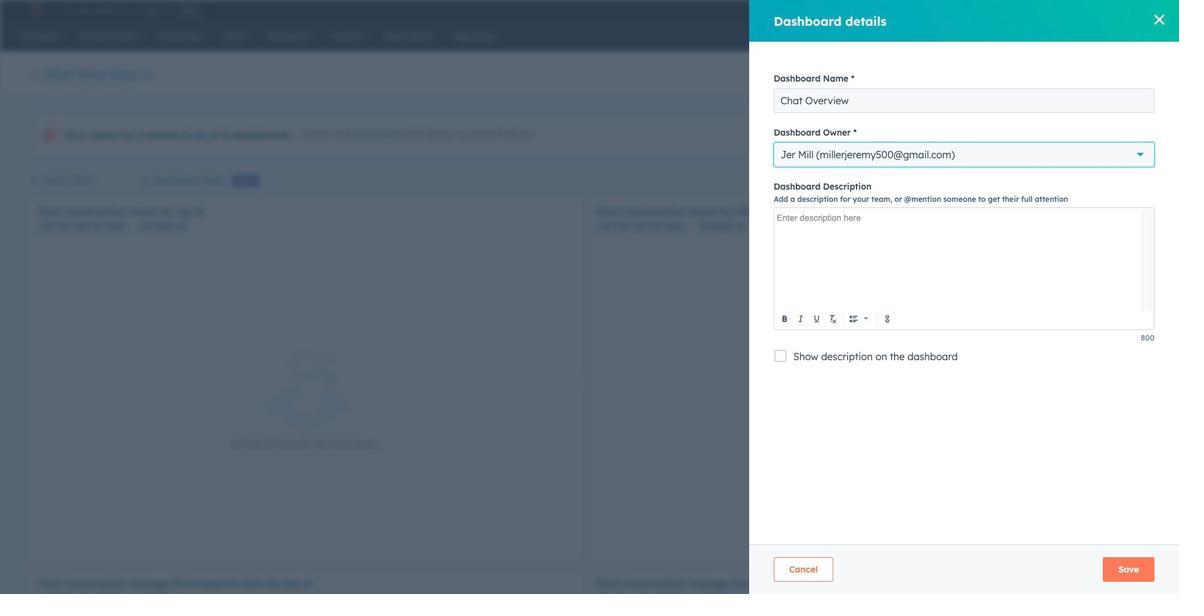 Task type: vqa. For each thing, say whether or not it's contained in the screenshot.
Search Name, Description, Or Sku SEARCH BOX
no



Task type: locate. For each thing, give the bounding box(es) containing it.
None text field
[[778, 211, 1143, 301]]

close image
[[1155, 15, 1165, 25]]

menu
[[883, 0, 1156, 20]]

chat conversation average first response time by rep element
[[29, 569, 582, 595]]

marketplaces image
[[973, 6, 984, 17]]

chat conversation average time to close by rep element
[[589, 569, 1141, 595]]

banner
[[29, 61, 1141, 85]]

dialog
[[749, 0, 1179, 595]]

group
[[847, 311, 872, 327]]

jer mill image
[[1066, 4, 1077, 15]]

None text field
[[774, 88, 1155, 113]]



Task type: describe. For each thing, give the bounding box(es) containing it.
chat conversation totals by rep element
[[29, 197, 582, 563]]

chat conversation totals by url element
[[589, 197, 1141, 563]]

Search HubSpot search field
[[988, 26, 1127, 47]]



